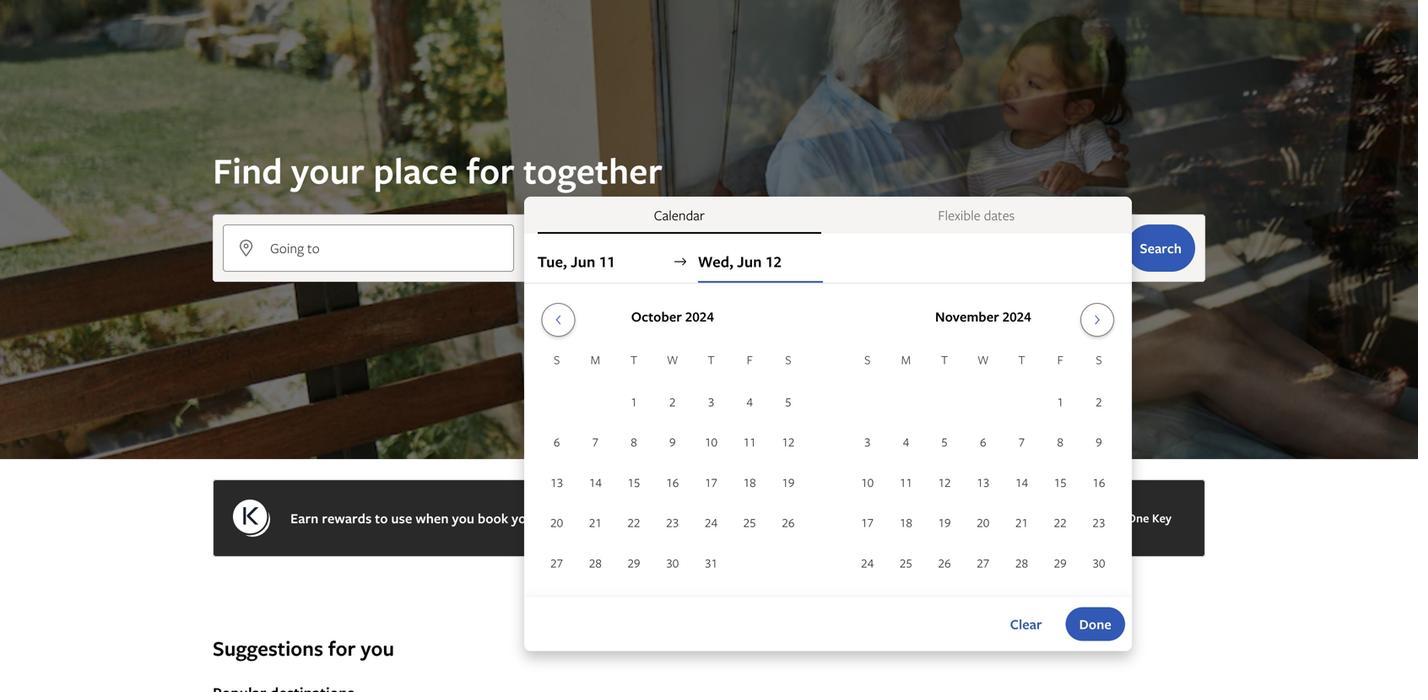 Task type: vqa. For each thing, say whether or not it's contained in the screenshot.


Task type: locate. For each thing, give the bounding box(es) containing it.
1 horizontal spatial 15 button
[[1042, 463, 1080, 502]]

29 down on
[[628, 555, 641, 571]]

23 inside october 2024 element
[[667, 515, 679, 531]]

1 vertical spatial for
[[328, 635, 356, 663]]

0 horizontal spatial 14
[[589, 475, 602, 491]]

5
[[786, 394, 792, 410], [942, 434, 948, 450]]

october 2024 element
[[538, 350, 808, 584]]

7 inside october 2024 element
[[593, 434, 599, 450]]

6 inside november 2024 element
[[981, 434, 987, 450]]

place
[[373, 147, 458, 195]]

28 down getaway at the left bottom of page
[[589, 555, 602, 571]]

2 6 button from the left
[[964, 423, 1003, 462]]

0 vertical spatial 19
[[782, 475, 795, 491]]

6 button
[[538, 423, 576, 462], [964, 423, 1003, 462]]

8 inside october 2024 element
[[631, 434, 637, 450]]

1 m from the left
[[591, 352, 601, 368]]

19 button
[[769, 463, 808, 502], [926, 504, 964, 542]]

4 for the top 4 button
[[747, 394, 753, 410]]

16 inside october 2024 element
[[667, 475, 679, 491]]

5 inside october 2024 element
[[786, 394, 792, 410]]

1 horizontal spatial 25
[[900, 555, 913, 571]]

30 button up done
[[1080, 544, 1119, 582]]

2 8 button from the left
[[1042, 423, 1080, 462]]

when
[[416, 509, 449, 528]]

t down november
[[942, 352, 949, 368]]

27
[[551, 555, 563, 571], [977, 555, 990, 571]]

2 button for october 2024
[[654, 383, 692, 421]]

0 horizontal spatial 10
[[705, 434, 718, 450]]

m for october 2024
[[591, 352, 601, 368]]

2 15 from the left
[[1055, 475, 1067, 491]]

9 inside october 2024 element
[[670, 434, 676, 450]]

t down november 2024
[[1019, 352, 1026, 368]]

28 button
[[576, 544, 615, 582], [1003, 544, 1042, 582]]

2 14 from the left
[[1016, 475, 1029, 491]]

9 inside november 2024 element
[[1096, 434, 1103, 450]]

1 horizontal spatial your
[[512, 509, 540, 528]]

5 inside november 2024 element
[[942, 434, 948, 450]]

1 horizontal spatial 11 button
[[887, 463, 926, 502]]

2 7 from the left
[[1019, 434, 1026, 450]]

16 button
[[654, 463, 692, 502], [1080, 463, 1119, 502]]

f for october 2024
[[747, 352, 753, 368]]

1 vertical spatial 19
[[939, 515, 951, 531]]

1 16 button from the left
[[654, 463, 692, 502]]

21 for first the 21 button from the right
[[1016, 515, 1029, 531]]

0 horizontal spatial 26 button
[[769, 504, 808, 542]]

0 vertical spatial 24 button
[[692, 504, 731, 542]]

m
[[591, 352, 601, 368], [902, 352, 911, 368]]

0 horizontal spatial 20 button
[[538, 504, 576, 542]]

2 for october 2024
[[670, 394, 676, 410]]

27 inside october 2024 element
[[551, 555, 563, 571]]

30 inside november 2024 element
[[1093, 555, 1106, 571]]

0 horizontal spatial 27 button
[[538, 544, 576, 582]]

2 27 from the left
[[977, 555, 990, 571]]

11 inside tue, jun 11 button
[[599, 251, 616, 272]]

2 7 button from the left
[[1003, 423, 1042, 462]]

26
[[782, 515, 795, 531], [939, 555, 951, 571]]

30 for 1st 30 button from the left
[[667, 555, 679, 571]]

2
[[670, 394, 676, 410], [1096, 394, 1103, 410]]

f
[[747, 352, 753, 368], [1058, 352, 1064, 368]]

suggestions
[[213, 635, 323, 663]]

30 for second 30 button
[[1093, 555, 1106, 571]]

1 30 from the left
[[667, 555, 679, 571]]

suggestions for you
[[213, 635, 395, 663]]

2 16 from the left
[[1093, 475, 1106, 491]]

you
[[452, 509, 475, 528], [361, 635, 395, 663]]

29 up the clear button in the right bottom of the page
[[1055, 555, 1067, 571]]

next month image
[[1088, 313, 1108, 327]]

2 22 button from the left
[[1042, 504, 1080, 542]]

11 inside october 2024 element
[[744, 434, 756, 450]]

1 2 from the left
[[670, 394, 676, 410]]

1 horizontal spatial 20
[[977, 515, 990, 531]]

22 for second 22 button from the left
[[1055, 515, 1067, 531]]

directional image
[[673, 254, 688, 269]]

for right the place
[[467, 147, 515, 195]]

0 horizontal spatial 28 button
[[576, 544, 615, 582]]

2024 for october 2024
[[686, 307, 714, 326]]

30
[[667, 555, 679, 571], [1093, 555, 1106, 571]]

1 13 from the left
[[551, 475, 563, 491]]

0 vertical spatial 18 button
[[731, 463, 769, 502]]

21
[[589, 515, 602, 531], [1016, 515, 1029, 531]]

19 button inside november 2024 element
[[926, 504, 964, 542]]

1 horizontal spatial 7
[[1019, 434, 1026, 450]]

4 for rightmost 4 button
[[903, 434, 910, 450]]

2 m from the left
[[902, 352, 911, 368]]

done button
[[1066, 608, 1126, 642]]

2024 right october
[[686, 307, 714, 326]]

2 30 from the left
[[1093, 555, 1106, 571]]

0 horizontal spatial w
[[667, 352, 679, 368]]

earn
[[291, 509, 319, 528]]

6 inside october 2024 element
[[554, 434, 560, 450]]

2024 right november
[[1003, 307, 1032, 326]]

3
[[708, 394, 715, 410], [865, 434, 871, 450]]

21 button
[[576, 504, 615, 542], [1003, 504, 1042, 542]]

19 inside october 2024 element
[[782, 475, 795, 491]]

2 1 from the left
[[1058, 394, 1064, 410]]

1 8 from the left
[[631, 434, 637, 450]]

flexible dates
[[939, 206, 1015, 225]]

0 horizontal spatial 16 button
[[654, 463, 692, 502]]

19 inside november 2024 element
[[939, 515, 951, 531]]

1 horizontal spatial 24
[[862, 555, 874, 571]]

2 2024 from the left
[[1003, 307, 1032, 326]]

w inside november 2024 element
[[978, 352, 989, 368]]

22 inside november 2024 element
[[1055, 515, 1067, 531]]

1 9 from the left
[[670, 434, 676, 450]]

0 vertical spatial 12 button
[[769, 423, 808, 462]]

1 horizontal spatial 30 button
[[1080, 544, 1119, 582]]

28 up clear
[[1016, 555, 1029, 571]]

1 15 button from the left
[[615, 463, 654, 502]]

1 s from the left
[[554, 352, 560, 368]]

8
[[631, 434, 637, 450], [1058, 434, 1064, 450]]

your left next at the bottom left
[[512, 509, 540, 528]]

1 f from the left
[[747, 352, 753, 368]]

1 horizontal spatial 23
[[1093, 515, 1106, 531]]

25 inside november 2024 element
[[900, 555, 913, 571]]

1 1 button from the left
[[615, 383, 654, 421]]

1 horizontal spatial 10
[[862, 475, 874, 491]]

1 7 from the left
[[593, 434, 599, 450]]

5 for rightmost 5 button
[[942, 434, 948, 450]]

28 inside october 2024 element
[[589, 555, 602, 571]]

find your place for together
[[213, 147, 663, 195]]

0 vertical spatial 24
[[705, 515, 718, 531]]

17 button
[[692, 463, 731, 502], [849, 504, 887, 542]]

17 button up expedia,
[[692, 463, 731, 502]]

1 2 button from the left
[[654, 383, 692, 421]]

0 vertical spatial 11 button
[[731, 423, 769, 462]]

0 horizontal spatial 29 button
[[615, 544, 654, 582]]

1 w from the left
[[667, 352, 679, 368]]

0 vertical spatial 17 button
[[692, 463, 731, 502]]

application containing october 2024
[[538, 296, 1119, 584]]

f inside november 2024 element
[[1058, 352, 1064, 368]]

0 horizontal spatial 26
[[782, 515, 795, 531]]

1 vertical spatial 3 button
[[849, 423, 887, 462]]

1 horizontal spatial 5 button
[[926, 423, 964, 462]]

1 horizontal spatial 9
[[1096, 434, 1103, 450]]

0 horizontal spatial 8
[[631, 434, 637, 450]]

wizard region
[[0, 0, 1419, 652]]

2024 for november 2024
[[1003, 307, 1032, 326]]

2 14 button from the left
[[1003, 463, 1042, 502]]

1 horizontal spatial for
[[467, 147, 515, 195]]

on
[[627, 509, 643, 528]]

25
[[744, 515, 756, 531], [900, 555, 913, 571]]

1 vertical spatial 25
[[900, 555, 913, 571]]

w down the october 2024
[[667, 352, 679, 368]]

4 s from the left
[[1096, 352, 1103, 368]]

14
[[589, 475, 602, 491], [1016, 475, 1029, 491]]

0 horizontal spatial 4
[[747, 394, 753, 410]]

1 15 from the left
[[628, 475, 641, 491]]

1 for october 2024
[[631, 394, 637, 410]]

jun
[[572, 246, 592, 264], [621, 246, 641, 264], [571, 251, 596, 272], [738, 251, 762, 272]]

14 inside november 2024 element
[[1016, 475, 1029, 491]]

22
[[628, 515, 641, 531], [1055, 515, 1067, 531]]

29 button
[[615, 544, 654, 582], [1042, 544, 1080, 582]]

2 15 button from the left
[[1042, 463, 1080, 502]]

2 8 from the left
[[1058, 434, 1064, 450]]

-
[[613, 246, 618, 264]]

0 horizontal spatial 18
[[744, 475, 756, 491]]

1 27 from the left
[[551, 555, 563, 571]]

november
[[936, 307, 1000, 326]]

14 button
[[576, 463, 615, 502], [1003, 463, 1042, 502]]

0 horizontal spatial 2
[[670, 394, 676, 410]]

0 horizontal spatial 13
[[551, 475, 563, 491]]

flexible
[[939, 206, 981, 225]]

0 horizontal spatial 7 button
[[576, 423, 615, 462]]

0 horizontal spatial 13 button
[[538, 463, 576, 502]]

28 button up clear
[[1003, 544, 1042, 582]]

18 button
[[731, 463, 769, 502], [887, 504, 926, 542]]

previous month image
[[548, 313, 569, 327]]

23 button
[[654, 504, 692, 542], [1080, 504, 1119, 542]]

0 vertical spatial 3
[[708, 394, 715, 410]]

1 13 button from the left
[[538, 463, 576, 502]]

november 2024 element
[[849, 350, 1119, 584]]

0 horizontal spatial 22 button
[[615, 504, 654, 542]]

0 horizontal spatial 2024
[[686, 307, 714, 326]]

t down october
[[631, 352, 638, 368]]

0 vertical spatial 19 button
[[769, 463, 808, 502]]

27 inside november 2024 element
[[977, 555, 990, 571]]

1 horizontal spatial 10 button
[[849, 463, 887, 502]]

2 28 from the left
[[1016, 555, 1029, 571]]

tab list
[[524, 197, 1132, 234]]

1 23 from the left
[[667, 515, 679, 531]]

3 t from the left
[[942, 352, 949, 368]]

1 vertical spatial 5 button
[[926, 423, 964, 462]]

27 button
[[538, 544, 576, 582], [964, 544, 1003, 582]]

2 9 from the left
[[1096, 434, 1103, 450]]

1 horizontal spatial 5
[[942, 434, 948, 450]]

0 horizontal spatial 7
[[593, 434, 599, 450]]

7 inside november 2024 element
[[1019, 434, 1026, 450]]

17 button right hotels.com
[[849, 504, 887, 542]]

6
[[554, 434, 560, 450], [981, 434, 987, 450]]

0 horizontal spatial 22
[[628, 515, 641, 531]]

28
[[589, 555, 602, 571], [1016, 555, 1029, 571]]

tue, jun 11 button
[[538, 241, 663, 283]]

1 21 from the left
[[589, 515, 602, 531]]

wed, jun 12 button
[[698, 241, 823, 283]]

19 for the 19 "button" in november 2024 element
[[939, 515, 951, 531]]

1 horizontal spatial 9 button
[[1080, 423, 1119, 462]]

tab list containing calendar
[[524, 197, 1132, 234]]

18 inside november 2024 element
[[900, 515, 913, 531]]

1 horizontal spatial 19 button
[[926, 504, 964, 542]]

0 horizontal spatial 15 button
[[615, 463, 654, 502]]

9 for first 9 button
[[670, 434, 676, 450]]

0 horizontal spatial 6
[[554, 434, 560, 450]]

10 inside october 2024 element
[[705, 434, 718, 450]]

for inside wizard region
[[467, 147, 515, 195]]

29 inside october 2024 element
[[628, 555, 641, 571]]

24
[[705, 515, 718, 531], [862, 555, 874, 571]]

1 vertical spatial 24
[[862, 555, 874, 571]]

3 inside november 2024 element
[[865, 434, 871, 450]]

w down november 2024
[[978, 352, 989, 368]]

1 horizontal spatial 2 button
[[1080, 383, 1119, 421]]

1 21 button from the left
[[576, 504, 615, 542]]

getaway
[[573, 509, 624, 528]]

30 left 31
[[667, 555, 679, 571]]

2 2 button from the left
[[1080, 383, 1119, 421]]

1 horizontal spatial 1 button
[[1042, 383, 1080, 421]]

30 button left 31
[[654, 544, 692, 582]]

0 horizontal spatial 30 button
[[654, 544, 692, 582]]

1 horizontal spatial 19
[[939, 515, 951, 531]]

1 vertical spatial 5
[[942, 434, 948, 450]]

1 inside november 2024 element
[[1058, 394, 1064, 410]]

1 horizontal spatial 23 button
[[1080, 504, 1119, 542]]

vrbo,
[[646, 509, 679, 528]]

12
[[645, 246, 659, 264], [766, 251, 782, 272], [782, 434, 795, 450], [939, 475, 951, 491]]

16 inside november 2024 element
[[1093, 475, 1106, 491]]

2 21 from the left
[[1016, 515, 1029, 531]]

application inside wizard region
[[538, 296, 1119, 584]]

1 horizontal spatial 16 button
[[1080, 463, 1119, 502]]

3 s from the left
[[865, 352, 871, 368]]

0 horizontal spatial 12 button
[[769, 423, 808, 462]]

7
[[593, 434, 599, 450], [1019, 434, 1026, 450]]

30 inside october 2024 element
[[667, 555, 679, 571]]

20
[[551, 515, 563, 531], [977, 515, 990, 531]]

13
[[551, 475, 563, 491], [977, 475, 990, 491]]

16 for 2nd 16 button from the left
[[1093, 475, 1106, 491]]

1 horizontal spatial 2
[[1096, 394, 1103, 410]]

1 horizontal spatial 29
[[1055, 555, 1067, 571]]

1 vertical spatial 19 button
[[926, 504, 964, 542]]

earn rewards to use when you book your next getaway on vrbo, expedia, and hotels.com
[[291, 509, 833, 528]]

application
[[538, 296, 1119, 584]]

25 button
[[731, 504, 769, 542], [887, 544, 926, 582]]

2 13 from the left
[[977, 475, 990, 491]]

1 inside october 2024 element
[[631, 394, 637, 410]]

1 horizontal spatial 1
[[1058, 394, 1064, 410]]

1 horizontal spatial 4 button
[[887, 423, 926, 462]]

1 horizontal spatial 17
[[862, 515, 874, 531]]

1 horizontal spatial 3
[[865, 434, 871, 450]]

1 16 from the left
[[667, 475, 679, 491]]

0 horizontal spatial 24 button
[[692, 504, 731, 542]]

2 f from the left
[[1058, 352, 1064, 368]]

your right the find
[[291, 147, 365, 195]]

0 horizontal spatial 25 button
[[731, 504, 769, 542]]

1 horizontal spatial 12 button
[[926, 463, 964, 502]]

1 22 from the left
[[628, 515, 641, 531]]

29 inside november 2024 element
[[1055, 555, 1067, 571]]

27 button up the clear button in the right bottom of the page
[[964, 544, 1003, 582]]

18
[[744, 475, 756, 491], [900, 515, 913, 531]]

26 button
[[769, 504, 808, 542], [926, 544, 964, 582]]

29 button down on
[[615, 544, 654, 582]]

1 6 from the left
[[554, 434, 560, 450]]

1 30 button from the left
[[654, 544, 692, 582]]

1 horizontal spatial 28 button
[[1003, 544, 1042, 582]]

f inside october 2024 element
[[747, 352, 753, 368]]

17
[[705, 475, 718, 491], [862, 515, 874, 531]]

17 inside october 2024 element
[[705, 475, 718, 491]]

5 button
[[769, 383, 808, 421], [926, 423, 964, 462]]

1 vertical spatial 4 button
[[887, 423, 926, 462]]

28 inside november 2024 element
[[1016, 555, 1029, 571]]

t down the october 2024
[[708, 352, 715, 368]]

f for november 2024
[[1058, 352, 1064, 368]]

23 inside november 2024 element
[[1093, 515, 1106, 531]]

3 button
[[692, 383, 731, 421], [849, 423, 887, 462]]

1 horizontal spatial 15
[[1055, 475, 1067, 491]]

2 1 button from the left
[[1042, 383, 1080, 421]]

21 inside october 2024 element
[[589, 515, 602, 531]]

0 horizontal spatial m
[[591, 352, 601, 368]]

1 28 from the left
[[589, 555, 602, 571]]

1 horizontal spatial 28
[[1016, 555, 1029, 571]]

2 w from the left
[[978, 352, 989, 368]]

8 for second 8 "button" from right
[[631, 434, 637, 450]]

18 button inside november 2024 element
[[887, 504, 926, 542]]

0 horizontal spatial you
[[361, 635, 395, 663]]

0 horizontal spatial 18 button
[[731, 463, 769, 502]]

w for october
[[667, 352, 679, 368]]

1 horizontal spatial 2024
[[1003, 307, 1032, 326]]

1 vertical spatial 17 button
[[849, 504, 887, 542]]

0 horizontal spatial 8 button
[[615, 423, 654, 462]]

1 button
[[615, 383, 654, 421], [1042, 383, 1080, 421]]

23
[[667, 515, 679, 531], [1093, 515, 1106, 531]]

1 27 button from the left
[[538, 544, 576, 582]]

2 28 button from the left
[[1003, 544, 1042, 582]]

16 for 2nd 16 button from right
[[667, 475, 679, 491]]

17 button inside november 2024 element
[[849, 504, 887, 542]]

10
[[705, 434, 718, 450], [862, 475, 874, 491]]

15
[[628, 475, 641, 491], [1055, 475, 1067, 491]]

8 inside november 2024 element
[[1058, 434, 1064, 450]]

m inside october 2024 element
[[591, 352, 601, 368]]

0 horizontal spatial 25
[[744, 515, 756, 531]]

1 horizontal spatial 26 button
[[926, 544, 964, 582]]

1 2024 from the left
[[686, 307, 714, 326]]

11 button
[[731, 423, 769, 462], [887, 463, 926, 502]]

1 29 from the left
[[628, 555, 641, 571]]

27 button inside october 2024 element
[[538, 544, 576, 582]]

14 inside october 2024 element
[[589, 475, 602, 491]]

1 1 from the left
[[631, 394, 637, 410]]

17 right hotels.com
[[862, 515, 874, 531]]

22 button
[[615, 504, 654, 542], [1042, 504, 1080, 542]]

8 button
[[615, 423, 654, 462], [1042, 423, 1080, 462]]

28 button down getaway at the left bottom of page
[[576, 544, 615, 582]]

26 for top the 26 button
[[782, 515, 795, 531]]

0 vertical spatial 5
[[786, 394, 792, 410]]

1 horizontal spatial 17 button
[[849, 504, 887, 542]]

26 inside november 2024 element
[[939, 555, 951, 571]]

2 22 from the left
[[1055, 515, 1067, 531]]

18 inside october 2024 element
[[744, 475, 756, 491]]

17 up expedia,
[[705, 475, 718, 491]]

15 inside october 2024 element
[[628, 475, 641, 491]]

22 inside october 2024 element
[[628, 515, 641, 531]]

7 button
[[576, 423, 615, 462], [1003, 423, 1042, 462]]

s
[[554, 352, 560, 368], [786, 352, 792, 368], [865, 352, 871, 368], [1096, 352, 1103, 368]]

30 up done
[[1093, 555, 1106, 571]]

1 vertical spatial 24 button
[[849, 544, 887, 582]]

1 horizontal spatial 16
[[1093, 475, 1106, 491]]

13 button
[[538, 463, 576, 502], [964, 463, 1003, 502]]

1 vertical spatial 4
[[903, 434, 910, 450]]

4
[[747, 394, 753, 410], [903, 434, 910, 450]]

27 button down next at the bottom left
[[538, 544, 576, 582]]

26 inside october 2024 element
[[782, 515, 795, 531]]

jun inside tue, jun 11 button
[[571, 251, 596, 272]]

0 vertical spatial 10 button
[[692, 423, 731, 462]]

12 button
[[769, 423, 808, 462], [926, 463, 964, 502]]

0 horizontal spatial 14 button
[[576, 463, 615, 502]]

2 button
[[654, 383, 692, 421], [1080, 383, 1119, 421]]

search button
[[1127, 225, 1196, 272]]

w
[[667, 352, 679, 368], [978, 352, 989, 368]]

2 6 from the left
[[981, 434, 987, 450]]

for right the suggestions
[[328, 635, 356, 663]]

29 button up clear
[[1042, 544, 1080, 582]]

10 inside november 2024 element
[[862, 475, 874, 491]]

for
[[467, 147, 515, 195], [328, 635, 356, 663]]

16
[[667, 475, 679, 491], [1093, 475, 1106, 491]]

0 horizontal spatial f
[[747, 352, 753, 368]]

0 horizontal spatial 9 button
[[654, 423, 692, 462]]

2 27 button from the left
[[964, 544, 1003, 582]]

21 inside november 2024 element
[[1016, 515, 1029, 531]]

2 29 from the left
[[1055, 555, 1067, 571]]

1 horizontal spatial 24 button
[[849, 544, 887, 582]]

0 horizontal spatial 2 button
[[654, 383, 692, 421]]

1 14 from the left
[[589, 475, 602, 491]]

23 for second 23 button from the right
[[667, 515, 679, 531]]

2 2 from the left
[[1096, 394, 1103, 410]]

11
[[596, 246, 610, 264], [599, 251, 616, 272], [744, 434, 756, 450], [900, 475, 913, 491]]

29
[[628, 555, 641, 571], [1055, 555, 1067, 571]]

24 button
[[692, 504, 731, 542], [849, 544, 887, 582]]

w inside october 2024 element
[[667, 352, 679, 368]]

30 button
[[654, 544, 692, 582], [1080, 544, 1119, 582]]

2 23 from the left
[[1093, 515, 1106, 531]]

10 button
[[692, 423, 731, 462], [849, 463, 887, 502]]



Task type: describe. For each thing, give the bounding box(es) containing it.
13 inside november 2024 element
[[977, 475, 990, 491]]

19 for the 19 "button" in the october 2024 element
[[782, 475, 795, 491]]

jun inside wed, jun 12 button
[[738, 251, 762, 272]]

flexible dates link
[[835, 197, 1119, 234]]

2 20 from the left
[[977, 515, 990, 531]]

1 22 button from the left
[[615, 504, 654, 542]]

12 inside october 2024 element
[[782, 434, 795, 450]]

0 horizontal spatial 10 button
[[692, 423, 731, 462]]

tab list inside wizard region
[[524, 197, 1132, 234]]

1 29 button from the left
[[615, 544, 654, 582]]

1 7 button from the left
[[576, 423, 615, 462]]

1 9 button from the left
[[654, 423, 692, 462]]

1 button for october 2024
[[615, 383, 654, 421]]

27 button inside november 2024 element
[[964, 544, 1003, 582]]

0 vertical spatial you
[[452, 509, 475, 528]]

12 inside november 2024 element
[[939, 475, 951, 491]]

1 button for november 2024
[[1042, 383, 1080, 421]]

18 button inside october 2024 element
[[731, 463, 769, 502]]

27 for 27 'button' inside november 2024 element
[[977, 555, 990, 571]]

1 for november 2024
[[1058, 394, 1064, 410]]

2 for november 2024
[[1096, 394, 1103, 410]]

26 for the 26 button in the november 2024 element
[[939, 555, 951, 571]]

0 vertical spatial 26 button
[[769, 504, 808, 542]]

1 20 from the left
[[551, 515, 563, 531]]

and
[[737, 509, 760, 528]]

4 t from the left
[[1019, 352, 1026, 368]]

tue, jun 11
[[538, 251, 616, 272]]

3 inside october 2024 element
[[708, 394, 715, 410]]

2 30 button from the left
[[1080, 544, 1119, 582]]

october 2024
[[632, 307, 714, 326]]

29 for first 29 button from right
[[1055, 555, 1067, 571]]

15 inside november 2024 element
[[1055, 475, 1067, 491]]

wed, jun 12
[[698, 251, 782, 272]]

22 for first 22 button from the left
[[628, 515, 641, 531]]

november 2024
[[936, 307, 1032, 326]]

9 for first 9 button from right
[[1096, 434, 1103, 450]]

1 28 button from the left
[[576, 544, 615, 582]]

24 for the leftmost 24 button
[[705, 515, 718, 531]]

6 for 1st 6 button from the right
[[981, 434, 987, 450]]

clear button
[[997, 608, 1056, 642]]

book
[[478, 509, 509, 528]]

1 vertical spatial 12 button
[[926, 463, 964, 502]]

m for november 2024
[[902, 352, 911, 368]]

24 for the bottom 24 button
[[862, 555, 874, 571]]

27 for 27 'button' in october 2024 element
[[551, 555, 563, 571]]

search
[[1140, 239, 1182, 258]]

2 21 button from the left
[[1003, 504, 1042, 542]]

1 vertical spatial you
[[361, 635, 395, 663]]

expedia,
[[682, 509, 734, 528]]

2 29 button from the left
[[1042, 544, 1080, 582]]

23 for second 23 button from the left
[[1093, 515, 1106, 531]]

26 button inside november 2024 element
[[926, 544, 964, 582]]

2 s from the left
[[786, 352, 792, 368]]

17 button inside october 2024 element
[[692, 463, 731, 502]]

1 vertical spatial 25 button
[[887, 544, 926, 582]]

use
[[391, 509, 412, 528]]

1 t from the left
[[631, 352, 638, 368]]

1 horizontal spatial 3 button
[[849, 423, 887, 462]]

recently viewed region
[[203, 608, 1216, 635]]

done
[[1080, 615, 1112, 634]]

11 inside jun 11 - jun 12 button
[[596, 246, 610, 264]]

0 vertical spatial 25 button
[[731, 504, 769, 542]]

0 horizontal spatial for
[[328, 635, 356, 663]]

rewards
[[322, 509, 372, 528]]

0 vertical spatial 4 button
[[731, 383, 769, 421]]

19 button inside october 2024 element
[[769, 463, 808, 502]]

your inside wizard region
[[291, 147, 365, 195]]

2 16 button from the left
[[1080, 463, 1119, 502]]

1 20 button from the left
[[538, 504, 576, 542]]

2 20 button from the left
[[964, 504, 1003, 542]]

1 8 button from the left
[[615, 423, 654, 462]]

1 vertical spatial 11 button
[[887, 463, 926, 502]]

wed,
[[698, 251, 734, 272]]

to
[[375, 509, 388, 528]]

5 for the top 5 button
[[786, 394, 792, 410]]

2 13 button from the left
[[964, 463, 1003, 502]]

31 button
[[692, 544, 731, 582]]

21 for second the 21 button from the right
[[589, 515, 602, 531]]

together
[[524, 147, 663, 195]]

tue,
[[538, 251, 567, 272]]

6 for first 6 button from the left
[[554, 434, 560, 450]]

2 23 button from the left
[[1080, 504, 1119, 542]]

1 vertical spatial 10 button
[[849, 463, 887, 502]]

jun 11 - jun 12
[[572, 246, 659, 264]]

1 23 button from the left
[[654, 504, 692, 542]]

25 inside october 2024 element
[[744, 515, 756, 531]]

2 button for november 2024
[[1080, 383, 1119, 421]]

17 inside november 2024 element
[[862, 515, 874, 531]]

11 inside november 2024 element
[[900, 475, 913, 491]]

2 9 button from the left
[[1080, 423, 1119, 462]]

1 14 button from the left
[[576, 463, 615, 502]]

october
[[632, 307, 682, 326]]

next
[[543, 509, 570, 528]]

clear
[[1011, 615, 1043, 634]]

hotels.com
[[763, 509, 833, 528]]

dates
[[984, 206, 1015, 225]]

2 t from the left
[[708, 352, 715, 368]]

calendar
[[654, 206, 705, 225]]

w for november
[[978, 352, 989, 368]]

find
[[213, 147, 283, 195]]

0 horizontal spatial 11 button
[[731, 423, 769, 462]]

jun 11 - jun 12 button
[[524, 225, 815, 272]]

8 for 2nd 8 "button" from the left
[[1058, 434, 1064, 450]]

13 inside october 2024 element
[[551, 475, 563, 491]]

1 6 button from the left
[[538, 423, 576, 462]]

0 vertical spatial 5 button
[[769, 383, 808, 421]]

calendar link
[[538, 197, 822, 234]]

0 vertical spatial 3 button
[[692, 383, 731, 421]]

31
[[705, 555, 718, 571]]

29 for 1st 29 button
[[628, 555, 641, 571]]



